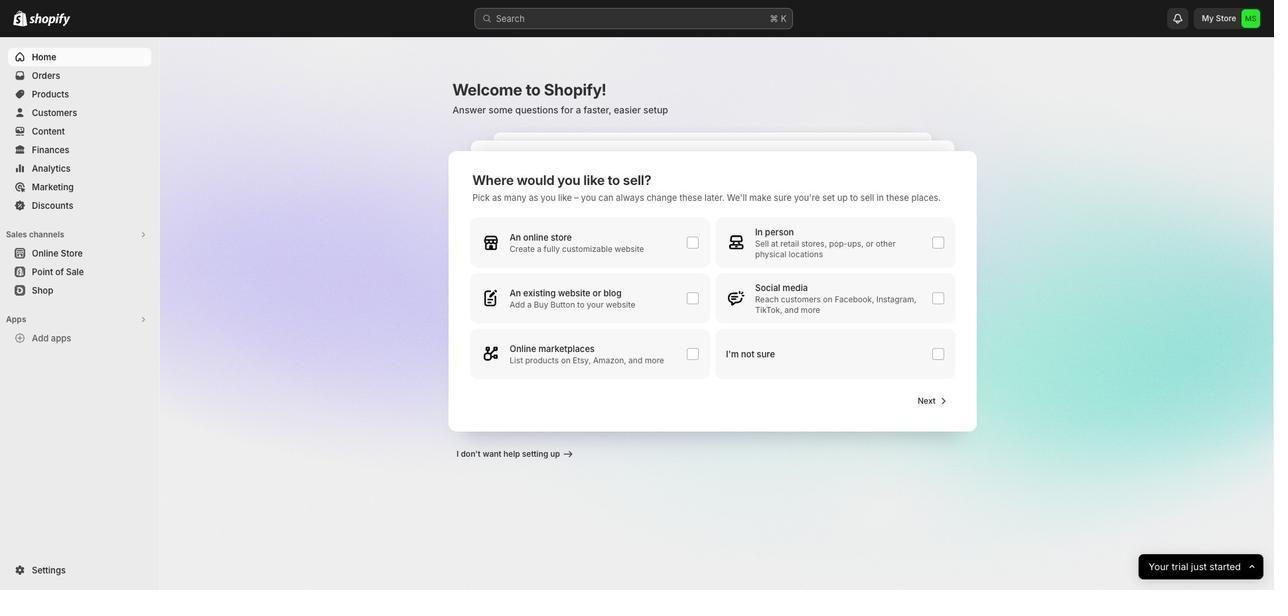 Task type: vqa. For each thing, say whether or not it's contained in the screenshot.
Shopify image
yes



Task type: describe. For each thing, give the bounding box(es) containing it.
my store image
[[1242, 9, 1261, 28]]



Task type: locate. For each thing, give the bounding box(es) containing it.
shopify image
[[29, 13, 70, 27]]

shopify image
[[13, 11, 27, 27]]



